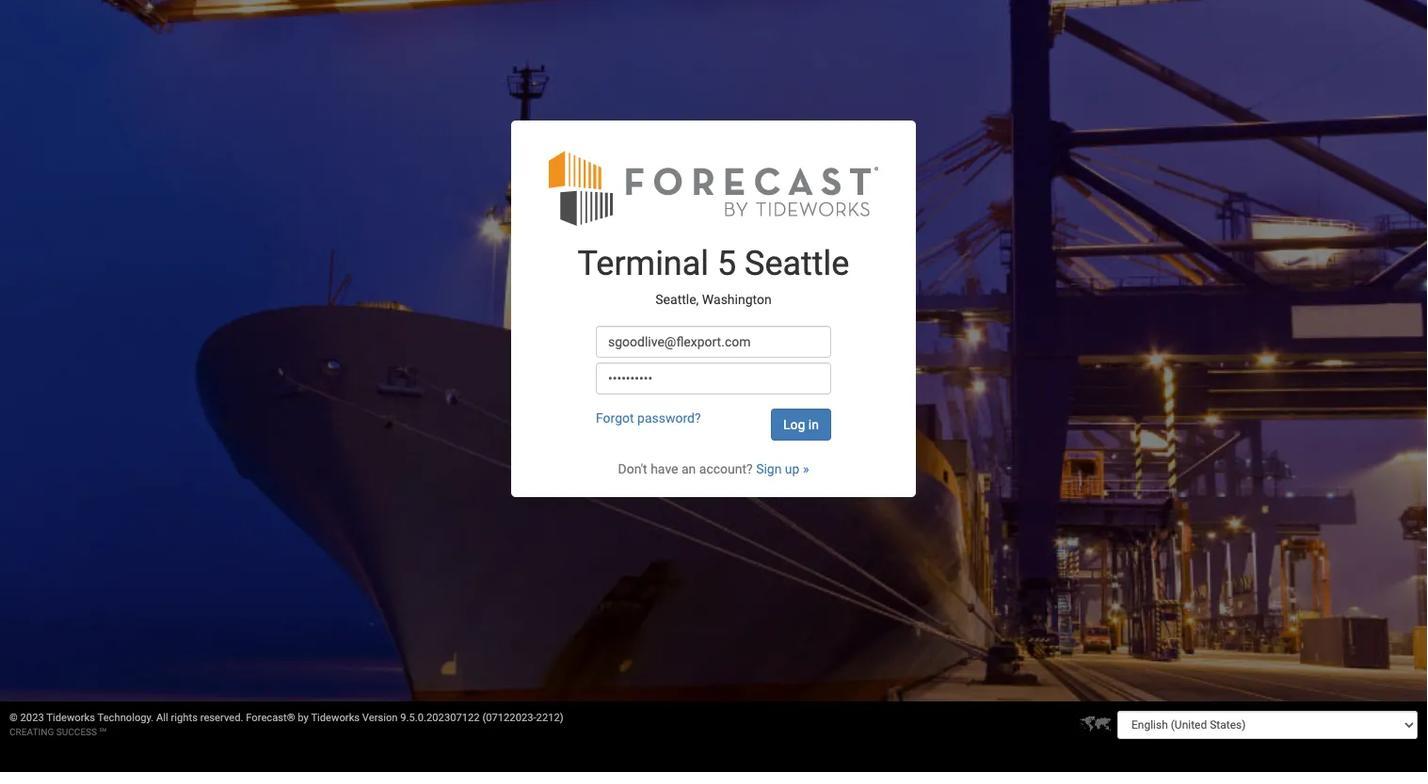 Task type: describe. For each thing, give the bounding box(es) containing it.
terminal
[[578, 244, 709, 284]]

»
[[803, 462, 810, 477]]

in
[[809, 417, 819, 432]]

forecast® by tideworks image
[[549, 149, 879, 227]]

2212)
[[537, 712, 564, 724]]

don't have an account? sign up »
[[618, 462, 810, 477]]

Password password field
[[596, 363, 832, 395]]

success
[[56, 727, 97, 738]]

sign up » link
[[756, 462, 810, 477]]

5
[[718, 244, 737, 284]]

seattle
[[745, 244, 850, 284]]

©
[[9, 712, 18, 724]]

1 tideworks from the left
[[46, 712, 95, 724]]

seattle,
[[656, 292, 699, 307]]

sign
[[756, 462, 782, 477]]

log in button
[[771, 409, 832, 441]]

2023
[[20, 712, 44, 724]]

reserved.
[[200, 712, 243, 724]]

creating
[[9, 727, 54, 738]]

all
[[156, 712, 168, 724]]



Task type: locate. For each thing, give the bounding box(es) containing it.
password?
[[638, 411, 701, 426]]

forgot password? link
[[596, 411, 701, 426]]

1 horizontal spatial tideworks
[[311, 712, 360, 724]]

up
[[785, 462, 800, 477]]

don't
[[618, 462, 648, 477]]

account?
[[700, 462, 753, 477]]

version
[[362, 712, 398, 724]]

rights
[[171, 712, 198, 724]]

2 tideworks from the left
[[311, 712, 360, 724]]

terminal 5 seattle seattle, washington
[[578, 244, 850, 307]]

have
[[651, 462, 679, 477]]

forgot
[[596, 411, 634, 426]]

(07122023-
[[483, 712, 537, 724]]

tideworks right by
[[311, 712, 360, 724]]

an
[[682, 462, 696, 477]]

technology.
[[98, 712, 154, 724]]

tideworks up success
[[46, 712, 95, 724]]

tideworks
[[46, 712, 95, 724], [311, 712, 360, 724]]

log
[[784, 417, 806, 432]]

9.5.0.202307122
[[401, 712, 480, 724]]

© 2023 tideworks technology. all rights reserved. forecast® by tideworks version 9.5.0.202307122 (07122023-2212) creating success ℠
[[9, 712, 564, 738]]

℠
[[99, 727, 107, 738]]

by
[[298, 712, 309, 724]]

0 horizontal spatial tideworks
[[46, 712, 95, 724]]

Email or username text field
[[596, 326, 832, 358]]

washington
[[702, 292, 772, 307]]

forgot password? log in
[[596, 411, 819, 432]]

forecast®
[[246, 712, 295, 724]]



